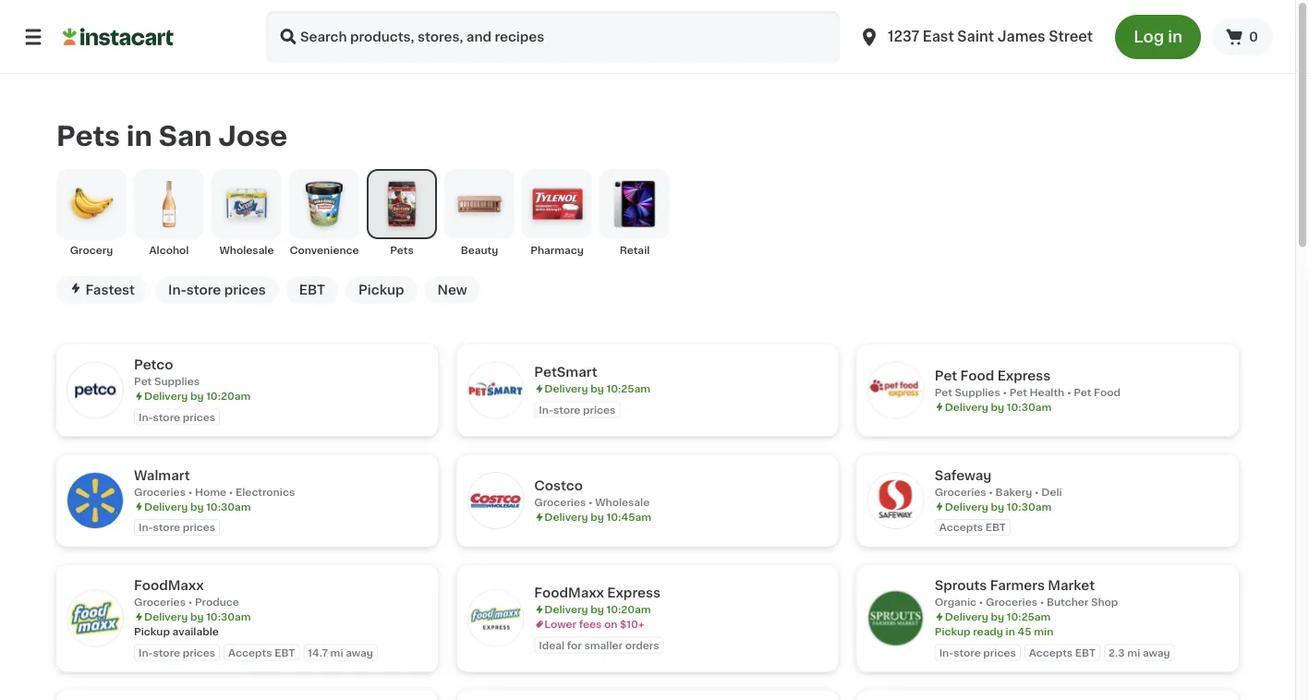 Task type: vqa. For each thing, say whether or not it's contained in the screenshot.


Task type: describe. For each thing, give the bounding box(es) containing it.
accepts ebt for foodmaxx
[[228, 648, 295, 658]]

sprouts
[[935, 579, 987, 592]]

0 horizontal spatial express
[[607, 587, 661, 600]]

grocery
[[70, 245, 113, 255]]

in-store prices down pickup available
[[139, 648, 215, 658]]

0 vertical spatial delivery by 10:20am
[[144, 391, 251, 401]]

ebt button
[[286, 276, 338, 304]]

by up lower fees on $10+
[[591, 605, 604, 615]]

pets in san jose
[[56, 123, 288, 149]]

shop
[[1091, 597, 1118, 607]]

delivery up lower
[[545, 605, 588, 615]]

bakery
[[996, 487, 1032, 497]]

street
[[1049, 30, 1093, 43]]

delivery by 10:30am up available
[[144, 612, 251, 622]]

pickup available
[[134, 627, 219, 637]]

safeway groceries • bakery • deli
[[935, 469, 1062, 497]]

delivery by 10:45am
[[545, 512, 651, 523]]

10:30am for safeway
[[1007, 502, 1052, 512]]

14.7 mi away
[[308, 648, 373, 658]]

new button
[[425, 276, 480, 304]]

ebt left 14.7
[[275, 648, 295, 658]]

prices down the pickup ready in 45 min
[[983, 648, 1016, 658]]

10:45am
[[607, 512, 651, 523]]

retail
[[620, 245, 650, 255]]

wholesale inside costco groceries • wholesale
[[595, 498, 650, 508]]

saint
[[958, 30, 994, 43]]

min
[[1034, 627, 1054, 637]]

by down petsmart
[[591, 384, 604, 394]]

delivery by 10:30am for pet food express
[[945, 402, 1052, 412]]

petco
[[134, 358, 173, 371]]

• inside costco groceries • wholesale
[[589, 498, 593, 508]]

store down ready
[[954, 648, 981, 658]]

1237
[[888, 30, 919, 43]]

pet inside "petco pet supplies"
[[134, 376, 152, 387]]

foodmaxx groceries • produce
[[134, 579, 239, 607]]

in-store prices down home
[[139, 522, 215, 533]]

wholesale inside button
[[219, 245, 274, 255]]

• left butcher
[[1040, 597, 1044, 607]]

away for foodmaxx
[[346, 648, 373, 658]]

Search field
[[266, 11, 840, 63]]

in- down organic
[[939, 648, 954, 658]]

1237 east saint james street
[[888, 30, 1093, 43]]

2.3
[[1109, 648, 1125, 658]]

walmart groceries • home • electronics
[[134, 469, 295, 497]]

in- down petsmart
[[539, 405, 553, 415]]

1 horizontal spatial 10:25am
[[1007, 612, 1051, 622]]

prices down available
[[183, 648, 215, 658]]

log in
[[1134, 29, 1183, 45]]

pickup for pickup
[[358, 284, 404, 296]]

delivery down pet food express pet supplies • pet health • pet food
[[945, 402, 989, 412]]

instacart logo image
[[63, 26, 174, 48]]

prices down home
[[183, 522, 215, 533]]

petco pet supplies
[[134, 358, 200, 387]]

ready
[[973, 627, 1003, 637]]

in- down walmart
[[139, 522, 153, 533]]

costco
[[534, 480, 583, 493]]

orders
[[625, 640, 659, 650]]

home
[[195, 487, 226, 497]]

by up the pickup ready in 45 min
[[991, 612, 1004, 622]]

retail button
[[600, 169, 670, 258]]

• left bakery
[[989, 487, 993, 497]]

in-store prices down ready
[[939, 648, 1016, 658]]

store down pickup available
[[153, 648, 180, 658]]

2.3 mi away
[[1109, 648, 1170, 658]]

in-store prices inside button
[[168, 284, 266, 296]]

log
[[1134, 29, 1164, 45]]

lower fees on $10+
[[545, 619, 644, 630]]

delivery by 10:30am for safeway
[[945, 502, 1052, 512]]

pets in san jose main content
[[0, 74, 1295, 700]]

walmart image
[[67, 473, 123, 529]]

supplies inside "petco pet supplies"
[[154, 376, 200, 387]]

45
[[1018, 627, 1032, 637]]

pets for pets in san jose
[[56, 123, 120, 149]]

safeway
[[935, 469, 992, 482]]

convenience button
[[289, 169, 359, 258]]

in-store prices down "petco pet supplies"
[[139, 412, 215, 422]]

sprouts farmers market organic • groceries • butcher shop
[[935, 579, 1118, 607]]

market
[[1048, 579, 1095, 592]]

2 1237 east saint james street button from the left
[[858, 11, 1093, 63]]

groceries inside sprouts farmers market organic • groceries • butcher shop
[[986, 597, 1038, 607]]

0 vertical spatial food
[[961, 369, 994, 382]]

health
[[1030, 387, 1065, 397]]

0 button
[[1212, 18, 1273, 55]]

pickup for pickup ready in 45 min
[[935, 627, 971, 637]]

accepts for foodmaxx
[[228, 648, 272, 658]]

prices down "petco pet supplies"
[[183, 412, 215, 422]]

safeway image
[[868, 473, 924, 529]]

smaller
[[584, 640, 623, 650]]

express inside pet food express pet supplies • pet health • pet food
[[998, 369, 1051, 382]]

by down "petco pet supplies"
[[190, 391, 204, 401]]

beauty button
[[444, 169, 515, 258]]

delivery down petsmart
[[545, 384, 588, 394]]

walmart
[[134, 469, 190, 482]]

delivery down safeway
[[945, 502, 989, 512]]

1 vertical spatial delivery by 10:20am
[[545, 605, 651, 615]]

14.7
[[308, 648, 328, 658]]

1 vertical spatial 10:20am
[[607, 605, 651, 615]]

prices inside the in-store prices button
[[224, 284, 266, 296]]

pharmacy button
[[522, 169, 592, 258]]

alcohol button
[[134, 169, 204, 258]]

foodmaxx express image
[[468, 591, 523, 646]]

pets button
[[367, 169, 437, 258]]

10:30am for walmart
[[206, 502, 251, 512]]

10:30am down produce
[[206, 612, 251, 622]]

organic
[[935, 597, 977, 607]]

0 vertical spatial 10:25am
[[607, 384, 651, 394]]

accepts ebt for sprouts farmers market
[[1029, 648, 1096, 658]]

delivery down "petco pet supplies"
[[144, 391, 188, 401]]

• inside "foodmaxx groceries • produce"
[[188, 597, 192, 607]]

by down pet food express pet supplies • pet health • pet food
[[991, 402, 1004, 412]]

in- down "petco pet supplies"
[[139, 412, 153, 422]]



Task type: locate. For each thing, give the bounding box(es) containing it.
by down home
[[190, 502, 204, 512]]

1 vertical spatial pets
[[390, 245, 414, 255]]

1 mi from the left
[[330, 648, 343, 658]]

1 1237 east saint james street button from the left
[[847, 11, 1104, 63]]

ebt down convenience
[[299, 284, 325, 296]]

san
[[159, 123, 212, 149]]

foodmaxx express
[[534, 587, 661, 600]]

groceries down farmers
[[986, 597, 1038, 607]]

ideal for smaller orders
[[539, 640, 659, 650]]

pet food express pet supplies • pet health • pet food
[[935, 369, 1121, 397]]

in inside button
[[1168, 29, 1183, 45]]

deli
[[1042, 487, 1062, 497]]

1 horizontal spatial away
[[1143, 648, 1170, 658]]

produce
[[195, 597, 239, 607]]

0 horizontal spatial foodmaxx
[[134, 579, 204, 592]]

mi for sprouts farmers market
[[1127, 648, 1140, 658]]

pets for pets
[[390, 245, 414, 255]]

available
[[172, 627, 219, 637]]

• left home
[[188, 487, 192, 497]]

foodmaxx for express
[[534, 587, 604, 600]]

fastest
[[85, 284, 135, 296]]

10:30am down home
[[206, 502, 251, 512]]

pickup
[[358, 284, 404, 296], [134, 627, 170, 637], [935, 627, 971, 637]]

pets up grocery button
[[56, 123, 120, 149]]

jose
[[218, 123, 288, 149]]

• up the delivery by 10:45am
[[589, 498, 593, 508]]

foodmaxx for groceries
[[134, 579, 204, 592]]

store down petsmart
[[553, 405, 581, 415]]

mi for foodmaxx
[[330, 648, 343, 658]]

by
[[591, 384, 604, 394], [190, 391, 204, 401], [991, 402, 1004, 412], [190, 502, 204, 512], [991, 502, 1004, 512], [591, 512, 604, 523], [591, 605, 604, 615], [190, 612, 204, 622], [991, 612, 1004, 622]]

in right 'log'
[[1168, 29, 1183, 45]]

accepts ebt down the safeway groceries • bakery • deli
[[939, 522, 1006, 533]]

delivery by 10:30am
[[945, 402, 1052, 412], [144, 502, 251, 512], [945, 502, 1052, 512], [144, 612, 251, 622]]

wholesale up 10:45am
[[595, 498, 650, 508]]

1 vertical spatial 10:25am
[[1007, 612, 1051, 622]]

10:30am down health
[[1007, 402, 1052, 412]]

delivery by 10:30am down bakery
[[945, 502, 1052, 512]]

pickup ready in 45 min
[[935, 627, 1054, 637]]

supplies
[[154, 376, 200, 387], [955, 387, 1000, 397]]

10:30am for pet food express
[[1007, 402, 1052, 412]]

ebt inside button
[[299, 284, 325, 296]]

accepts down produce
[[228, 648, 272, 658]]

accepts
[[939, 522, 983, 533], [228, 648, 272, 658], [1029, 648, 1073, 658]]

1 vertical spatial express
[[607, 587, 661, 600]]

wholesale up the in-store prices button
[[219, 245, 274, 255]]

delivery by 10:25am
[[545, 384, 651, 394], [945, 612, 1051, 622]]

10:30am
[[1007, 402, 1052, 412], [206, 502, 251, 512], [1007, 502, 1052, 512], [206, 612, 251, 622]]

0 horizontal spatial delivery by 10:25am
[[545, 384, 651, 394]]

10:20am
[[206, 391, 251, 401], [607, 605, 651, 615]]

delivery up pickup available
[[144, 612, 188, 622]]

electronics
[[236, 487, 295, 497]]

in
[[1168, 29, 1183, 45], [126, 123, 152, 149], [1006, 627, 1015, 637]]

1 horizontal spatial pickup
[[358, 284, 404, 296]]

• right home
[[229, 487, 233, 497]]

2 horizontal spatial accepts
[[1029, 648, 1073, 658]]

fastest button
[[56, 276, 148, 304]]

express up health
[[998, 369, 1051, 382]]

delivery by 10:30am for walmart
[[144, 502, 251, 512]]

by down bakery
[[991, 502, 1004, 512]]

0 horizontal spatial mi
[[330, 648, 343, 658]]

groceries down safeway
[[935, 487, 986, 497]]

1 vertical spatial food
[[1094, 387, 1121, 397]]

1 horizontal spatial foodmaxx
[[534, 587, 604, 600]]

away
[[346, 648, 373, 658], [1143, 648, 1170, 658]]

away right the 2.3
[[1143, 648, 1170, 658]]

away right 14.7
[[346, 648, 373, 658]]

0 vertical spatial delivery by 10:25am
[[545, 384, 651, 394]]

1 horizontal spatial express
[[998, 369, 1051, 382]]

1 vertical spatial in
[[126, 123, 152, 149]]

groceries inside costco groceries • wholesale
[[534, 498, 586, 508]]

groceries for safeway
[[935, 487, 986, 497]]

0 horizontal spatial delivery by 10:20am
[[144, 391, 251, 401]]

foodmaxx up lower
[[534, 587, 604, 600]]

0 horizontal spatial 10:20am
[[206, 391, 251, 401]]

on
[[604, 619, 618, 630]]

delivery by 10:25am up the pickup ready in 45 min
[[945, 612, 1051, 622]]

1 horizontal spatial in
[[1006, 627, 1015, 637]]

$10+
[[620, 619, 644, 630]]

new
[[437, 284, 467, 296]]

2 horizontal spatial accepts ebt
[[1029, 648, 1096, 658]]

for
[[567, 640, 582, 650]]

log in button
[[1115, 15, 1201, 59]]

10:30am down bakery
[[1007, 502, 1052, 512]]

delivery by 10:20am
[[144, 391, 251, 401], [545, 605, 651, 615]]

prices
[[224, 284, 266, 296], [583, 405, 616, 415], [183, 412, 215, 422], [183, 522, 215, 533], [183, 648, 215, 658], [983, 648, 1016, 658]]

groceries down costco
[[534, 498, 586, 508]]

east
[[923, 30, 954, 43]]

2 horizontal spatial pickup
[[935, 627, 971, 637]]

0 horizontal spatial away
[[346, 648, 373, 658]]

0
[[1249, 30, 1258, 43]]

accepts ebt
[[939, 522, 1006, 533], [228, 648, 295, 658], [1029, 648, 1096, 658]]

in- inside button
[[168, 284, 186, 296]]

ideal
[[539, 640, 565, 650]]

express up the $10+
[[607, 587, 661, 600]]

groceries for costco
[[534, 498, 586, 508]]

beauty
[[461, 245, 498, 255]]

1 horizontal spatial 10:20am
[[607, 605, 651, 615]]

pickup button
[[346, 276, 417, 304]]

lower
[[545, 619, 577, 630]]

• left deli
[[1035, 487, 1039, 497]]

in- down alcohol
[[168, 284, 186, 296]]

0 horizontal spatial wholesale
[[219, 245, 274, 255]]

petsmart
[[534, 366, 597, 379]]

farmers
[[990, 579, 1045, 592]]

petco image
[[67, 363, 123, 418]]

in- down pickup available
[[139, 648, 153, 658]]

10:25am
[[607, 384, 651, 394], [1007, 612, 1051, 622]]

pet
[[935, 369, 957, 382], [134, 376, 152, 387], [935, 387, 953, 397], [1010, 387, 1027, 397], [1074, 387, 1092, 397]]

supplies inside pet food express pet supplies • pet health • pet food
[[955, 387, 1000, 397]]

in-store prices button
[[155, 276, 279, 304]]

pickup left available
[[134, 627, 170, 637]]

pickup for pickup available
[[134, 627, 170, 637]]

0 vertical spatial pets
[[56, 123, 120, 149]]

10:20am up the $10+
[[607, 605, 651, 615]]

1 horizontal spatial accepts ebt
[[939, 522, 1006, 533]]

mi
[[330, 648, 343, 658], [1127, 648, 1140, 658]]

in for pets
[[126, 123, 152, 149]]

in-
[[168, 284, 186, 296], [539, 405, 553, 415], [139, 412, 153, 422], [139, 522, 153, 533], [139, 648, 153, 658], [939, 648, 954, 658]]

accepts ebt down min
[[1029, 648, 1096, 658]]

0 horizontal spatial supplies
[[154, 376, 200, 387]]

0 vertical spatial in
[[1168, 29, 1183, 45]]

delivery
[[545, 384, 588, 394], [144, 391, 188, 401], [945, 402, 989, 412], [144, 502, 188, 512], [945, 502, 989, 512], [545, 512, 588, 523], [545, 605, 588, 615], [144, 612, 188, 622], [945, 612, 989, 622]]

in-store prices
[[168, 284, 266, 296], [539, 405, 616, 415], [139, 412, 215, 422], [139, 522, 215, 533], [139, 648, 215, 658], [939, 648, 1016, 658]]

pet food express image
[[868, 363, 924, 418]]

accepts for sprouts
[[1029, 648, 1073, 658]]

james
[[998, 30, 1046, 43]]

in-store prices down alcohol
[[168, 284, 266, 296]]

groceries inside "foodmaxx groceries • produce"
[[134, 597, 186, 607]]

delivery by 10:30am down pet food express pet supplies • pet health • pet food
[[945, 402, 1052, 412]]

0 horizontal spatial pets
[[56, 123, 120, 149]]

groceries
[[134, 487, 186, 497], [935, 487, 986, 497], [534, 498, 586, 508], [134, 597, 186, 607], [986, 597, 1038, 607]]

1 horizontal spatial delivery by 10:25am
[[945, 612, 1051, 622]]

1 vertical spatial supplies
[[955, 387, 1000, 397]]

groceries down walmart
[[134, 487, 186, 497]]

food right pet food express image
[[961, 369, 994, 382]]

store down "petco pet supplies"
[[153, 412, 180, 422]]

2 horizontal spatial in
[[1168, 29, 1183, 45]]

costco image
[[468, 473, 523, 529]]

groceries up pickup available
[[134, 597, 186, 607]]

delivery by 10:30am down home
[[144, 502, 251, 512]]

store
[[186, 284, 221, 296], [553, 405, 581, 415], [153, 412, 180, 422], [153, 522, 180, 533], [153, 648, 180, 658], [954, 648, 981, 658]]

0 vertical spatial express
[[998, 369, 1051, 382]]

in left the san
[[126, 123, 152, 149]]

delivery down walmart
[[144, 502, 188, 512]]

• left produce
[[188, 597, 192, 607]]

supplies left health
[[955, 387, 1000, 397]]

1 vertical spatial delivery by 10:25am
[[945, 612, 1051, 622]]

store inside button
[[186, 284, 221, 296]]

petsmart image
[[468, 363, 523, 418]]

groceries for walmart
[[134, 487, 186, 497]]

1 horizontal spatial food
[[1094, 387, 1121, 397]]

delivery by 10:20am down "petco pet supplies"
[[144, 391, 251, 401]]

delivery down costco
[[545, 512, 588, 523]]

away for sprouts farmers market
[[1143, 648, 1170, 658]]

ebt left the 2.3
[[1075, 648, 1096, 658]]

costco groceries • wholesale
[[534, 480, 650, 508]]

delivery by 10:20am up lower fees on $10+
[[545, 605, 651, 615]]

pets inside button
[[390, 245, 414, 255]]

1 horizontal spatial accepts
[[939, 522, 983, 533]]

ebt
[[299, 284, 325, 296], [986, 522, 1006, 533], [275, 648, 295, 658], [1075, 648, 1096, 658]]

store down alcohol
[[186, 284, 221, 296]]

prices left "ebt" button
[[224, 284, 266, 296]]

accepts down safeway
[[939, 522, 983, 533]]

1 vertical spatial wholesale
[[595, 498, 650, 508]]

by up available
[[190, 612, 204, 622]]

None search field
[[266, 11, 840, 63]]

fees
[[579, 619, 602, 630]]

foodmaxx inside "foodmaxx groceries • produce"
[[134, 579, 204, 592]]

pets
[[56, 123, 120, 149], [390, 245, 414, 255]]

ebt down bakery
[[986, 522, 1006, 533]]

pharmacy
[[531, 245, 584, 255]]

supplies down the petco
[[154, 376, 200, 387]]

pickup down organic
[[935, 627, 971, 637]]

accepts down min
[[1029, 648, 1073, 658]]

0 horizontal spatial 10:25am
[[607, 384, 651, 394]]

convenience
[[290, 245, 359, 255]]

• left health
[[1003, 387, 1007, 397]]

0 vertical spatial wholesale
[[219, 245, 274, 255]]

express
[[998, 369, 1051, 382], [607, 587, 661, 600]]

1 horizontal spatial delivery by 10:20am
[[545, 605, 651, 615]]

1237 east saint james street button
[[847, 11, 1104, 63], [858, 11, 1093, 63]]

10:20am up "walmart groceries • home • electronics"
[[206, 391, 251, 401]]

delivery down organic
[[945, 612, 989, 622]]

wholesale
[[219, 245, 274, 255], [595, 498, 650, 508]]

0 vertical spatial supplies
[[154, 376, 200, 387]]

foodmaxx up pickup available
[[134, 579, 204, 592]]

groceries inside the safeway groceries • bakery • deli
[[935, 487, 986, 497]]

store down walmart
[[153, 522, 180, 533]]

•
[[1003, 387, 1007, 397], [1067, 387, 1071, 397], [188, 487, 192, 497], [229, 487, 233, 497], [989, 487, 993, 497], [1035, 487, 1039, 497], [589, 498, 593, 508], [188, 597, 192, 607], [979, 597, 983, 607], [1040, 597, 1044, 607]]

pets up pickup button
[[390, 245, 414, 255]]

1 horizontal spatial supplies
[[955, 387, 1000, 397]]

0 horizontal spatial accepts ebt
[[228, 648, 295, 658]]

alcohol
[[149, 245, 189, 255]]

foodmaxx
[[134, 579, 204, 592], [534, 587, 604, 600]]

0 horizontal spatial accepts
[[228, 648, 272, 658]]

pickup inside button
[[358, 284, 404, 296]]

2 away from the left
[[1143, 648, 1170, 658]]

0 horizontal spatial in
[[126, 123, 152, 149]]

mi right the 2.3
[[1127, 648, 1140, 658]]

butcher
[[1047, 597, 1089, 607]]

by down costco groceries • wholesale
[[591, 512, 604, 523]]

food
[[961, 369, 994, 382], [1094, 387, 1121, 397]]

delivery by 10:25am down petsmart
[[545, 384, 651, 394]]

mi right 14.7
[[330, 648, 343, 658]]

1 horizontal spatial mi
[[1127, 648, 1140, 658]]

prices down petsmart
[[583, 405, 616, 415]]

2 mi from the left
[[1127, 648, 1140, 658]]

0 horizontal spatial pickup
[[134, 627, 170, 637]]

groceries for foodmaxx
[[134, 597, 186, 607]]

• right health
[[1067, 387, 1071, 397]]

1 horizontal spatial pets
[[390, 245, 414, 255]]

food right health
[[1094, 387, 1121, 397]]

0 vertical spatial 10:20am
[[206, 391, 251, 401]]

1 away from the left
[[346, 648, 373, 658]]

2 vertical spatial in
[[1006, 627, 1015, 637]]

0 horizontal spatial food
[[961, 369, 994, 382]]

accepts ebt left 14.7
[[228, 648, 295, 658]]

in for log
[[1168, 29, 1183, 45]]

pickup right "ebt" button
[[358, 284, 404, 296]]

grocery button
[[56, 169, 127, 258]]

1 horizontal spatial wholesale
[[595, 498, 650, 508]]

foodmaxx image
[[67, 591, 123, 646]]

sprouts farmers market image
[[868, 591, 924, 646]]

wholesale button
[[212, 169, 282, 258]]

groceries inside "walmart groceries • home • electronics"
[[134, 487, 186, 497]]

in-store prices down petsmart
[[539, 405, 616, 415]]

• right organic
[[979, 597, 983, 607]]



